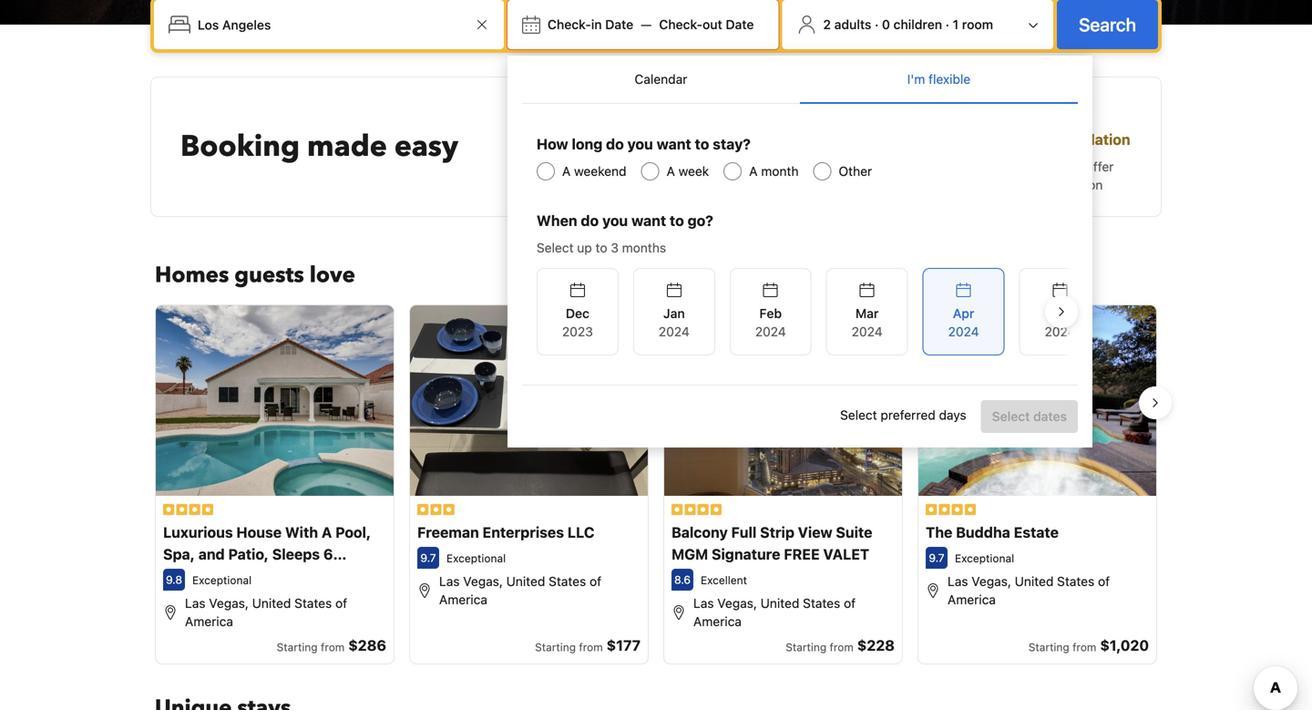 Task type: vqa. For each thing, say whether or not it's contained in the screenshot.
or
no



Task type: locate. For each thing, give the bounding box(es) containing it.
3 2024 from the left
[[852, 324, 883, 339]]

date right in
[[606, 17, 634, 32]]

9.7 exceptional element
[[418, 547, 439, 569], [926, 547, 948, 569]]

0 horizontal spatial check-
[[548, 17, 592, 32]]

select for select up to 3 months
[[537, 240, 574, 255]]

of
[[590, 574, 602, 589], [1099, 574, 1111, 589], [336, 596, 347, 611], [844, 596, 856, 611]]

starting left $1,020 on the right bottom of page
[[1029, 641, 1070, 654]]

1 horizontal spatial 9.7 exceptional element
[[926, 547, 948, 569]]

comfortably
[[163, 567, 252, 585]]

from for $286
[[321, 641, 345, 654]]

select inside select dates button
[[993, 409, 1031, 424]]

days
[[940, 408, 967, 423]]

las down freeman
[[439, 574, 460, 589]]

a inside luxurious house with a pool, spa, and patio, sleeps 6 comfortably
[[322, 524, 332, 541]]

9.7 for freeman enterprises llc
[[421, 551, 436, 564]]

of for $228
[[844, 596, 856, 611]]

check-
[[548, 17, 592, 32], [659, 17, 703, 32]]

0 horizontal spatial to
[[596, 240, 608, 255]]

states down llc
[[549, 574, 587, 589]]

2024 down mar
[[852, 324, 883, 339]]

1 horizontal spatial date
[[726, 17, 754, 32]]

1 vertical spatial the
[[926, 524, 953, 541]]

starting left $228
[[786, 641, 827, 654]]

of for $177
[[590, 574, 602, 589]]

9.7 exceptional element for freeman enterprises llc
[[418, 547, 439, 569]]

starting inside the starting from $177
[[535, 641, 576, 654]]

2 horizontal spatial exceptional element
[[956, 552, 1015, 565]]

want
[[657, 135, 692, 153], [632, 212, 667, 229]]

see
[[664, 159, 685, 174]]

a left month
[[750, 164, 758, 179]]

america
[[439, 592, 488, 607], [948, 592, 997, 607], [185, 614, 233, 629], [694, 614, 742, 629]]

flexible right i'm
[[929, 72, 971, 87]]

1 9.7 exceptional element from the left
[[418, 547, 439, 569]]

0 vertical spatial want
[[657, 135, 692, 153]]

from left $177
[[579, 641, 603, 654]]

2024 down jan
[[659, 324, 690, 339]]

region containing luxurious house with a pool, spa, and patio, sleeps 6 comfortably
[[140, 297, 1173, 672]]

you left fees
[[628, 135, 654, 153]]

exceptional
[[447, 552, 506, 565], [956, 552, 1015, 565], [192, 574, 252, 587]]

1 vertical spatial flexible
[[987, 177, 1029, 192]]

luxurious
[[163, 524, 233, 541]]

do up 'up'
[[581, 212, 599, 229]]

offer
[[1087, 159, 1115, 174]]

1 horizontal spatial 9.7
[[929, 551, 945, 564]]

united down enterprises
[[507, 574, 546, 589]]

vegas, for full
[[718, 596, 758, 611]]

america down buddha
[[948, 592, 997, 607]]

instantly
[[784, 177, 834, 192]]

check- left —
[[548, 17, 592, 32]]

0 horizontal spatial 9.7
[[421, 551, 436, 564]]

united down free
[[761, 596, 800, 611]]

4 starting from the left
[[1029, 641, 1070, 654]]

0 horizontal spatial exceptional
[[192, 574, 252, 587]]

4 from from the left
[[1073, 641, 1097, 654]]

cancellation inside many properties offer flexible cancellation
[[1033, 177, 1104, 192]]

1 date from the left
[[606, 17, 634, 32]]

homes
[[155, 260, 229, 290]]

valet
[[824, 546, 870, 563]]

of up the starting from $228
[[844, 596, 856, 611]]

1 vertical spatial cancellation
[[1033, 177, 1104, 192]]

1
[[953, 17, 959, 32]]

from for $228
[[830, 641, 854, 654]]

0 vertical spatial the
[[581, 159, 603, 174]]

· left 1
[[946, 17, 950, 32]]

do right no
[[606, 135, 624, 153]]

from for $177
[[579, 641, 603, 654]]

exceptional element down freeman
[[447, 552, 506, 565]]

united down estate
[[1015, 574, 1054, 589]]

starting
[[277, 641, 318, 654], [535, 641, 576, 654], [786, 641, 827, 654], [1029, 641, 1070, 654]]

do
[[606, 135, 624, 153], [581, 212, 599, 229]]

starting inside starting from $1,020
[[1029, 641, 1070, 654]]

a month
[[750, 164, 799, 179]]

9.8
[[166, 573, 182, 586]]

excellent element
[[701, 574, 748, 587]]

0 horizontal spatial ·
[[875, 17, 879, 32]]

vegas, for buddha
[[972, 574, 1012, 589]]

select for select dates
[[993, 409, 1031, 424]]

guests
[[235, 260, 304, 290]]

long
[[572, 135, 603, 153]]

check-out date button
[[652, 8, 762, 41]]

0 horizontal spatial flexible
[[929, 72, 971, 87]]

america down excellent "element"
[[694, 614, 742, 629]]

1 vertical spatial want
[[632, 212, 667, 229]]

america down freeman
[[439, 592, 488, 607]]

3 from from the left
[[830, 641, 854, 654]]

· left the 0
[[875, 17, 879, 32]]

select dates button
[[982, 400, 1079, 433]]

select left preferred
[[841, 408, 878, 423]]

vegas, down freeman enterprises llc
[[463, 574, 503, 589]]

united for strip
[[761, 596, 800, 611]]

las
[[439, 574, 460, 589], [948, 574, 969, 589], [185, 596, 206, 611], [694, 596, 714, 611]]

from
[[321, 641, 345, 654], [579, 641, 603, 654], [830, 641, 854, 654], [1073, 641, 1097, 654]]

from left $228
[[830, 641, 854, 654]]

cancellation down properties
[[1033, 177, 1104, 192]]

a down how
[[563, 164, 571, 179]]

estate
[[1014, 524, 1059, 541]]

feb
[[760, 306, 782, 321]]

0 horizontal spatial 9.7 exceptional element
[[418, 547, 439, 569]]

to
[[695, 135, 710, 153], [670, 212, 685, 229], [596, 240, 608, 255]]

exceptional element down and
[[192, 574, 252, 587]]

select down when
[[537, 240, 574, 255]]

many properties offer flexible cancellation
[[987, 159, 1115, 192]]

starting left $177
[[535, 641, 576, 654]]

price down hidden
[[607, 159, 636, 174]]

america for the buddha estate
[[948, 592, 997, 607]]

a left is
[[667, 164, 676, 179]]

the down long
[[581, 159, 603, 174]]

2024 down feb at top
[[756, 324, 787, 339]]

select preferred days
[[841, 408, 967, 423]]

exceptional for buddha
[[956, 552, 1015, 565]]

2024 for jan
[[659, 324, 690, 339]]

2 horizontal spatial select
[[993, 409, 1031, 424]]

the inside the price you see is the price you pay
[[581, 159, 603, 174]]

2 starting from the left
[[535, 641, 576, 654]]

states for estate
[[1058, 574, 1095, 589]]

united for llc
[[507, 574, 546, 589]]

1 horizontal spatial select
[[841, 408, 878, 423]]

to left 3
[[596, 240, 608, 255]]

las down excellent "element"
[[694, 596, 714, 611]]

date right out
[[726, 17, 754, 32]]

exceptional for enterprises
[[447, 552, 506, 565]]

want up "see"
[[657, 135, 692, 153]]

0
[[883, 17, 891, 32]]

the inside region
[[926, 524, 953, 541]]

i'm flexible
[[908, 72, 971, 87]]

las down comfortably
[[185, 596, 206, 611]]

4 2024 from the left
[[949, 324, 980, 339]]

how
[[537, 135, 569, 153]]

1 starting from the left
[[277, 641, 318, 654]]

from left $1,020 on the right bottom of page
[[1073, 641, 1097, 654]]

0 vertical spatial to
[[695, 135, 710, 153]]

america for freeman enterprises llc
[[439, 592, 488, 607]]

exceptional down and
[[192, 574, 252, 587]]

0 horizontal spatial exceptional element
[[192, 574, 252, 587]]

1 horizontal spatial ·
[[946, 17, 950, 32]]

starting inside starting from $286
[[277, 641, 318, 654]]

hidden
[[604, 131, 653, 148]]

check- right —
[[659, 17, 703, 32]]

2 9.7 exceptional element from the left
[[926, 547, 948, 569]]

from inside the starting from $228
[[830, 641, 854, 654]]

2 adults · 0 children · 1 room button
[[790, 7, 1047, 42]]

cancellation up offer
[[1045, 131, 1131, 148]]

1 vertical spatial do
[[581, 212, 599, 229]]

las vegas, united states of america for full
[[694, 596, 856, 629]]

a for a month
[[750, 164, 758, 179]]

the for the buddha estate
[[926, 524, 953, 541]]

Where are you going? field
[[191, 8, 471, 41]]

exceptional down freeman
[[447, 552, 506, 565]]

states up starting from $286
[[295, 596, 332, 611]]

exceptional for house
[[192, 574, 252, 587]]

1 horizontal spatial flexible
[[987, 177, 1029, 192]]

vegas, down excellent "element"
[[718, 596, 758, 611]]

select up to 3 months
[[537, 240, 667, 255]]

enterprises
[[483, 524, 564, 541]]

most
[[784, 159, 814, 174]]

to left go?
[[670, 212, 685, 229]]

of up starting from $286
[[336, 596, 347, 611]]

exceptional element
[[447, 552, 506, 565], [956, 552, 1015, 565], [192, 574, 252, 587]]

price down long
[[581, 177, 610, 192]]

stay?
[[713, 135, 751, 153]]

vegas, for enterprises
[[463, 574, 503, 589]]

freeman enterprises llc
[[418, 524, 595, 541]]

9.7 exceptional element down the buddha estate
[[926, 547, 948, 569]]

las vegas, united states of america for enterprises
[[439, 574, 602, 607]]

a week
[[667, 164, 710, 179]]

2 horizontal spatial to
[[695, 135, 710, 153]]

properties
[[1023, 159, 1083, 174]]

vegas, down the buddha estate
[[972, 574, 1012, 589]]

flexible down many
[[987, 177, 1029, 192]]

9.7
[[421, 551, 436, 564], [929, 551, 945, 564]]

united for estate
[[1015, 574, 1054, 589]]

buddha
[[957, 524, 1011, 541]]

cancellation
[[1045, 131, 1131, 148], [1033, 177, 1104, 192]]

of down llc
[[590, 574, 602, 589]]

you left pay at the top
[[614, 177, 635, 192]]

exceptional down buddha
[[956, 552, 1015, 565]]

2 · from the left
[[946, 17, 950, 32]]

a cozy house and the night sky filled with stars in colorado image
[[0, 0, 1313, 25]]

region
[[522, 261, 1102, 363], [140, 297, 1173, 672]]

0 horizontal spatial date
[[606, 17, 634, 32]]

balcony full strip view suite mgm signature free valet
[[672, 524, 873, 563]]

calendar
[[635, 72, 688, 87]]

the
[[581, 159, 603, 174], [926, 524, 953, 541]]

0 vertical spatial cancellation
[[1045, 131, 1131, 148]]

you
[[628, 135, 654, 153], [640, 159, 661, 174], [614, 177, 635, 192], [603, 212, 628, 229]]

1 horizontal spatial the
[[926, 524, 953, 541]]

starting inside the starting from $228
[[786, 641, 827, 654]]

exceptional element down buddha
[[956, 552, 1015, 565]]

las for the buddha estate
[[948, 574, 969, 589]]

easy
[[395, 127, 459, 166]]

8.6 excellent element
[[672, 569, 694, 591]]

9.7 down freeman
[[421, 551, 436, 564]]

from inside the starting from $177
[[579, 641, 603, 654]]

2 horizontal spatial exceptional
[[956, 552, 1015, 565]]

flexible inside button
[[929, 72, 971, 87]]

from inside starting from $1,020
[[1073, 641, 1097, 654]]

0 horizontal spatial select
[[537, 240, 574, 255]]

starting from $177
[[535, 637, 641, 654]]

states up the starting from $228
[[803, 596, 841, 611]]

2024 for may
[[1045, 324, 1076, 339]]

6
[[324, 546, 333, 563]]

2 9.7 from the left
[[929, 551, 945, 564]]

search
[[1080, 14, 1137, 35]]

united
[[507, 574, 546, 589], [1015, 574, 1054, 589], [252, 596, 291, 611], [761, 596, 800, 611]]

2024 down may
[[1045, 324, 1076, 339]]

from left $286 at the left bottom
[[321, 641, 345, 654]]

5 2024 from the left
[[1045, 324, 1076, 339]]

2 from from the left
[[579, 641, 603, 654]]

1 9.7 from the left
[[421, 551, 436, 564]]

1 horizontal spatial to
[[670, 212, 685, 229]]

months
[[622, 240, 667, 255]]

preferred
[[881, 408, 936, 423]]

las vegas, united states of america down luxurious house with a pool, spa, and patio, sleeps 6 comfortably
[[185, 596, 347, 629]]

you up 3
[[603, 212, 628, 229]]

2024 down apr
[[949, 324, 980, 339]]

states down estate
[[1058, 574, 1095, 589]]

—
[[641, 17, 652, 32]]

a up 6 at the bottom left
[[322, 524, 332, 541]]

want up "months"
[[632, 212, 667, 229]]

check-in date — check-out date
[[548, 17, 754, 32]]

states for llc
[[549, 574, 587, 589]]

from for $1,020
[[1073, 641, 1097, 654]]

0 vertical spatial flexible
[[929, 72, 971, 87]]

las vegas, united states of america down excellent "element"
[[694, 596, 856, 629]]

no
[[581, 131, 600, 148]]

starting left $286 at the left bottom
[[277, 641, 318, 654]]

1 horizontal spatial do
[[606, 135, 624, 153]]

1 from from the left
[[321, 641, 345, 654]]

2024
[[659, 324, 690, 339], [756, 324, 787, 339], [852, 324, 883, 339], [949, 324, 980, 339], [1045, 324, 1076, 339]]

check-in date button
[[541, 8, 641, 41]]

tab list
[[522, 56, 1079, 105]]

select left dates
[[993, 409, 1031, 424]]

exceptional element for enterprises
[[447, 552, 506, 565]]

1 horizontal spatial exceptional element
[[447, 552, 506, 565]]

2 2024 from the left
[[756, 324, 787, 339]]

3 starting from the left
[[786, 641, 827, 654]]

1 horizontal spatial check-
[[659, 17, 703, 32]]

spa,
[[163, 546, 195, 563]]

0 horizontal spatial the
[[581, 159, 603, 174]]

price
[[607, 159, 636, 174], [581, 177, 610, 192]]

mar 2024
[[852, 306, 883, 339]]

flexible
[[929, 72, 971, 87], [987, 177, 1029, 192]]

1 2024 from the left
[[659, 324, 690, 339]]

las vegas, united states of america down enterprises
[[439, 574, 602, 607]]

of up starting from $1,020
[[1099, 574, 1111, 589]]

dates
[[1034, 409, 1068, 424]]

vegas, down comfortably
[[209, 596, 249, 611]]

to up the
[[695, 135, 710, 153]]

vegas,
[[463, 574, 503, 589], [972, 574, 1012, 589], [209, 596, 249, 611], [718, 596, 758, 611]]

las down buddha
[[948, 574, 969, 589]]

las vegas, united states of america down estate
[[948, 574, 1111, 607]]

america down comfortably
[[185, 614, 233, 629]]

from inside starting from $286
[[321, 641, 345, 654]]

2024 for apr
[[949, 324, 980, 339]]

united down luxurious house with a pool, spa, and patio, sleeps 6 comfortably
[[252, 596, 291, 611]]

9.7 down the buddha estate
[[929, 551, 945, 564]]

1 horizontal spatial exceptional
[[447, 552, 506, 565]]

the left buddha
[[926, 524, 953, 541]]

9.7 exceptional element down freeman
[[418, 547, 439, 569]]



Task type: describe. For each thing, give the bounding box(es) containing it.
other
[[839, 164, 873, 179]]

$286
[[349, 637, 387, 654]]

may 2024
[[1045, 306, 1076, 339]]

a for a week
[[667, 164, 676, 179]]

adults
[[835, 17, 872, 32]]

2 vertical spatial to
[[596, 240, 608, 255]]

in
[[592, 17, 602, 32]]

starting for $286
[[277, 641, 318, 654]]

1 check- from the left
[[548, 17, 592, 32]]

states for with
[[295, 596, 332, 611]]

view
[[798, 524, 833, 541]]

go?
[[688, 212, 714, 229]]

of for $1,020
[[1099, 574, 1111, 589]]

children
[[894, 17, 943, 32]]

2
[[824, 17, 832, 32]]

full
[[732, 524, 757, 541]]

0 horizontal spatial do
[[581, 212, 599, 229]]

exceptional element for buddha
[[956, 552, 1015, 565]]

luxurious house with a pool, spa, and patio, sleeps 6 comfortably
[[163, 524, 371, 585]]

booking made easy
[[181, 127, 459, 166]]

1 vertical spatial to
[[670, 212, 685, 229]]

weekend
[[574, 164, 627, 179]]

booking
[[181, 127, 300, 166]]

2024 for feb
[[756, 324, 787, 339]]

the price you see is the price you pay
[[581, 159, 721, 192]]

is
[[689, 159, 698, 174]]

flexible
[[987, 131, 1042, 148]]

starting for $177
[[535, 641, 576, 654]]

$228
[[858, 637, 895, 654]]

a weekend
[[563, 164, 627, 179]]

mgm
[[672, 546, 709, 563]]

how long do you want to stay?
[[537, 135, 751, 153]]

signature
[[712, 546, 781, 563]]

2023
[[563, 324, 593, 339]]

las vegas, united states of america for buddha
[[948, 574, 1111, 607]]

month
[[762, 164, 799, 179]]

homes guests love
[[155, 260, 356, 290]]

suite
[[836, 524, 873, 541]]

free
[[784, 546, 820, 563]]

america for balcony full strip view suite mgm signature free valet
[[694, 614, 742, 629]]

may
[[1048, 306, 1073, 321]]

the for the price you see is the price you pay
[[581, 159, 603, 174]]

and
[[199, 546, 225, 563]]

2024 for mar
[[852, 324, 883, 339]]

exceptional element for house
[[192, 574, 252, 587]]

las for freeman enterprises llc
[[439, 574, 460, 589]]

you up pay at the top
[[640, 159, 661, 174]]

many
[[987, 159, 1019, 174]]

with
[[285, 524, 318, 541]]

stays
[[817, 159, 848, 174]]

room
[[963, 17, 994, 32]]

starting from $286
[[277, 637, 387, 654]]

strip
[[761, 524, 795, 541]]

$1,020
[[1101, 637, 1150, 654]]

apr 2024
[[949, 306, 980, 339]]

2 date from the left
[[726, 17, 754, 32]]

1 vertical spatial price
[[581, 177, 610, 192]]

9.7 exceptional element for the buddha estate
[[926, 547, 948, 569]]

balcony
[[672, 524, 728, 541]]

love
[[310, 260, 356, 290]]

when do you want to go?
[[537, 212, 714, 229]]

can
[[851, 159, 872, 174]]

pay
[[639, 177, 660, 192]]

9.8 exceptional element
[[163, 569, 185, 591]]

when
[[537, 212, 578, 229]]

booked
[[894, 159, 938, 174]]

out
[[703, 17, 723, 32]]

feb 2024
[[756, 306, 787, 339]]

search button
[[1058, 0, 1159, 49]]

house
[[237, 524, 282, 541]]

dec
[[566, 306, 590, 321]]

flexible inside many properties offer flexible cancellation
[[987, 177, 1029, 192]]

0 vertical spatial price
[[607, 159, 636, 174]]

most stays can be booked instantly
[[784, 159, 938, 192]]

fees
[[656, 131, 686, 148]]

patio,
[[228, 546, 269, 563]]

las vegas, united states of america for house
[[185, 596, 347, 629]]

flexible cancellation
[[987, 131, 1131, 148]]

starting for $228
[[786, 641, 827, 654]]

united for with
[[252, 596, 291, 611]]

be
[[876, 159, 891, 174]]

tab list containing calendar
[[522, 56, 1079, 105]]

las for luxurious house with a pool, spa, and patio, sleeps 6 comfortably
[[185, 596, 206, 611]]

america for luxurious house with a pool, spa, and patio, sleeps 6 comfortably
[[185, 614, 233, 629]]

llc
[[568, 524, 595, 541]]

pool,
[[336, 524, 371, 541]]

sleeps
[[272, 546, 320, 563]]

apr
[[954, 306, 975, 321]]

i'm flexible button
[[801, 56, 1079, 103]]

made
[[307, 127, 387, 166]]

region containing dec 2023
[[522, 261, 1102, 363]]

jan 2024
[[659, 306, 690, 339]]

week
[[679, 164, 710, 179]]

starting from $228
[[786, 637, 895, 654]]

1 · from the left
[[875, 17, 879, 32]]

of for $286
[[336, 596, 347, 611]]

select for select preferred days
[[841, 408, 878, 423]]

$177
[[607, 637, 641, 654]]

8.6
[[675, 573, 691, 586]]

starting for $1,020
[[1029, 641, 1070, 654]]

a for a weekend
[[563, 164, 571, 179]]

2 check- from the left
[[659, 17, 703, 32]]

freeman
[[418, 524, 479, 541]]

calendar button
[[522, 56, 801, 103]]

las for balcony full strip view suite mgm signature free valet
[[694, 596, 714, 611]]

the buddha estate
[[926, 524, 1059, 541]]

0 vertical spatial do
[[606, 135, 624, 153]]

9.7 for the buddha estate
[[929, 551, 945, 564]]

vegas, for house
[[209, 596, 249, 611]]

states for strip
[[803, 596, 841, 611]]

no hidden fees
[[581, 131, 686, 148]]

jan
[[664, 306, 685, 321]]

mar
[[856, 306, 879, 321]]

starting from $1,020
[[1029, 637, 1150, 654]]



